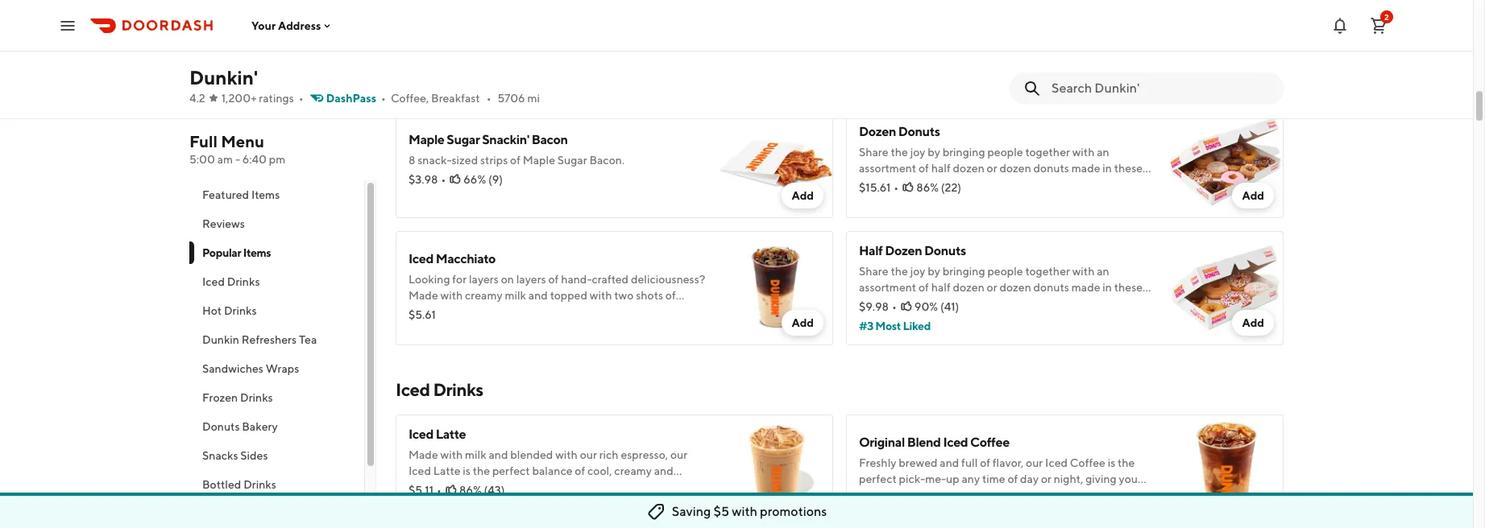 Task type: locate. For each thing, give the bounding box(es) containing it.
ice,
[[543, 306, 561, 318]]

you down 'warm,'
[[482, 51, 501, 64]]

with
[[441, 19, 463, 31], [622, 19, 644, 31], [441, 289, 463, 302], [590, 289, 612, 302], [441, 449, 463, 462], [556, 449, 578, 462], [732, 505, 758, 520]]

0 vertical spatial items
[[251, 189, 280, 202]]

and inside original blend iced coffee freshly brewed and full of flavor, our iced coffee is the perfect pick-me-up any time of day or night, giving you the boost you need to keep on running.
[[940, 457, 960, 470]]

• right ratings
[[299, 92, 304, 105]]

drinks down sides
[[244, 479, 276, 492]]

0 vertical spatial day
[[928, 19, 946, 31]]

2 horizontal spatial perfect
[[859, 473, 897, 486]]

dunkin'
[[189, 66, 258, 89]]

items up reviews button
[[251, 189, 280, 202]]

$15.61 •
[[859, 181, 899, 194]]

get left (43)
[[463, 481, 480, 494]]

perfect down freshly on the right bottom of page
[[859, 473, 897, 486]]

2 vertical spatial milk
[[465, 449, 487, 462]]

am
[[217, 153, 233, 166]]

is down frothy
[[507, 35, 515, 48]]

two
[[615, 289, 634, 302]]

maple down bacon
[[523, 154, 556, 167]]

hot
[[202, 305, 222, 318]]

$15.61
[[859, 181, 891, 194]]

4.2
[[189, 92, 205, 105]]

add button for iced latte
[[782, 494, 824, 520]]

• right $3.98
[[441, 173, 446, 186]]

1 horizontal spatial rich
[[666, 19, 685, 31]]

2 vertical spatial made
[[409, 449, 438, 462]]

90%
[[915, 301, 939, 314]]

is
[[507, 35, 515, 48], [664, 306, 672, 318], [1108, 457, 1116, 470], [463, 465, 471, 478]]

• up #3 most liked
[[893, 301, 897, 314]]

2 horizontal spatial milk
[[532, 19, 553, 31]]

1 horizontal spatial maple
[[523, 154, 556, 167]]

3 made from the top
[[409, 449, 438, 462]]

0 horizontal spatial espresso,
[[409, 35, 456, 48]]

1 get from the top
[[463, 51, 480, 64]]

1 vertical spatial milk
[[505, 289, 527, 302]]

layers up over
[[517, 273, 546, 286]]

frozen drinks button
[[189, 384, 364, 413]]

you right the $5.11 •
[[482, 481, 501, 494]]

drinks down need.
[[433, 380, 483, 401]]

hot drinks
[[202, 305, 257, 318]]

donuts inside button
[[202, 421, 240, 434]]

perfect inside original blend iced coffee freshly brewed and full of flavor, our iced coffee is the perfect pick-me-up any time of day or night, giving you the boost you need to keep on running.
[[859, 473, 897, 486]]

milk inside iced latte made with milk and blended with our rich espresso, our iced latte is the perfect balance of cool, creamy and smooth to get you goin'.
[[465, 449, 487, 462]]

blend
[[908, 435, 941, 451]]

5:00
[[189, 153, 215, 166]]

1 horizontal spatial perfect
[[537, 35, 574, 48]]

day up savory
[[928, 19, 946, 31]]

donuts up 86% (22)
[[899, 124, 941, 139]]

iced drinks up hot drinks
[[202, 276, 260, 289]]

day left or at the bottom
[[1021, 473, 1039, 486]]

1 vertical spatial creamy
[[465, 289, 503, 302]]

66%
[[464, 173, 486, 186]]

snack-
[[418, 154, 452, 167]]

espresso
[[409, 306, 453, 318]]

perfect up mi
[[537, 35, 574, 48]]

made up the $5.11 •
[[409, 449, 438, 462]]

sugar up sized
[[447, 132, 480, 148]]

0 horizontal spatial milk
[[465, 449, 487, 462]]

1 horizontal spatial 86%
[[917, 181, 939, 194]]

0 vertical spatial 86%
[[917, 181, 939, 194]]

on inside original blend iced coffee freshly brewed and full of flavor, our iced coffee is the perfect pick-me-up any time of day or night, giving you the boost you need to keep on running.
[[1000, 489, 1014, 502]]

1 vertical spatial day
[[1021, 473, 1039, 486]]

on down time
[[1000, 489, 1014, 502]]

is left just
[[664, 306, 672, 318]]

perfect up (43)
[[493, 465, 530, 478]]

dozen right "half"
[[885, 243, 923, 259]]

1 horizontal spatial coffee
[[1071, 457, 1106, 470]]

shots
[[636, 289, 664, 302]]

1 horizontal spatial day
[[1021, 473, 1039, 486]]

0 horizontal spatial on
[[501, 273, 514, 286]]

drinks right hot
[[224, 305, 257, 318]]

open menu image
[[58, 16, 77, 35]]

add button
[[1233, 56, 1275, 81], [782, 183, 824, 209], [1233, 183, 1275, 209], [782, 310, 824, 336], [1233, 310, 1275, 336], [782, 494, 824, 520], [1233, 494, 1275, 520]]

86% left (43)
[[460, 485, 482, 497]]

0 vertical spatial (41)
[[941, 301, 960, 314]]

espresso, inside made with warm, frothy milk and blended with our rich espresso, our latte is the perfect balance of creamy and smooth to get you goin'.
[[409, 35, 456, 48]]

0 vertical spatial on
[[501, 273, 514, 286]]

1 vertical spatial 86%
[[460, 485, 482, 497]]

of inside made with warm, frothy milk and blended with our rich espresso, our latte is the perfect balance of creamy and smooth to get you goin'.
[[619, 35, 630, 48]]

get inside iced latte made with milk and blended with our rich espresso, our iced latte is the perfect balance of cool, creamy and smooth to get you goin'.
[[463, 481, 480, 494]]

savory
[[931, 35, 964, 48]]

drinks up bakery
[[240, 392, 273, 405]]

of inside the 'maple sugar snackin' bacon 8 snack-sized strips of maple sugar bacon.'
[[510, 154, 521, 167]]

snacks sides
[[202, 450, 268, 463]]

smooth inside iced latte made with milk and blended with our rich espresso, our iced latte is the perfect balance of cool, creamy and smooth to get you goin'.
[[409, 481, 447, 494]]

0 horizontal spatial layers
[[469, 273, 499, 286]]

macchiato up for
[[436, 252, 496, 267]]

day
[[928, 19, 946, 31], [1021, 473, 1039, 486]]

to inside starting your day early? why not take a minute to relax and enjoy the savory taste of our egg and cheese sandwich.
[[1100, 19, 1110, 31]]

1,200+ ratings •
[[221, 92, 304, 105]]

blended for latte
[[511, 449, 553, 462]]

pm
[[269, 153, 286, 166]]

0 vertical spatial smooth
[[409, 51, 447, 64]]

latte inside made with warm, frothy milk and blended with our rich espresso, our latte is the perfect balance of creamy and smooth to get you goin'.
[[478, 35, 505, 48]]

1 horizontal spatial layers
[[517, 273, 546, 286]]

(41) for original blend iced coffee
[[938, 493, 957, 506]]

1 vertical spatial sugar
[[558, 154, 587, 167]]

1 vertical spatial blended
[[511, 449, 553, 462]]

• left coffee,
[[381, 92, 386, 105]]

drinks for frozen drinks button
[[240, 392, 273, 405]]

• right $15.61
[[894, 181, 899, 194]]

0 horizontal spatial balance
[[532, 465, 573, 478]]

maple
[[409, 132, 445, 148], [523, 154, 556, 167]]

made with warm, frothy milk and blended with our rich espresso, our latte is the perfect balance of creamy and smooth to get you goin'.
[[409, 19, 691, 64]]

starting your day early? why not take a minute to relax and enjoy the savory taste of our egg and cheese sandwich.
[[859, 19, 1137, 64]]

macchiato down two
[[607, 306, 662, 318]]

get down 'warm,'
[[463, 51, 480, 64]]

rich
[[666, 19, 685, 31], [600, 449, 619, 462]]

1 vertical spatial on
[[1000, 489, 1014, 502]]

you inside iced latte made with milk and blended with our rich espresso, our iced latte is the perfect balance of cool, creamy and smooth to get you goin'.
[[482, 481, 501, 494]]

1 horizontal spatial milk
[[505, 289, 527, 302]]

latte image
[[719, 0, 834, 91]]

drinks inside button
[[224, 305, 257, 318]]

(41) down up
[[938, 493, 957, 506]]

iced macchiato looking for layers on layers of hand-crafted deliciousness? made with creamy milk and topped with two shots of espresso then served over ice, our iced macchiato is just what you need.
[[409, 252, 706, 335]]

not
[[1009, 19, 1026, 31]]

(43)
[[484, 485, 505, 497]]

1,200+
[[221, 92, 257, 105]]

perfect inside made with warm, frothy milk and blended with our rich espresso, our latte is the perfect balance of creamy and smooth to get you goin'.
[[537, 35, 574, 48]]

layers right for
[[469, 273, 499, 286]]

coffee up the 'flavor,'
[[971, 435, 1010, 451]]

1 horizontal spatial balance
[[577, 35, 617, 48]]

• for $3.73 •
[[891, 493, 896, 506]]

to down "any"
[[960, 489, 971, 502]]

made left 'warm,'
[[409, 19, 438, 31]]

flavor,
[[993, 457, 1024, 470]]

0 vertical spatial get
[[463, 51, 480, 64]]

half dozen donuts image
[[1170, 231, 1284, 346]]

0 vertical spatial espresso,
[[409, 35, 456, 48]]

donuts up snacks
[[202, 421, 240, 434]]

rich for with
[[666, 19, 685, 31]]

2 vertical spatial creamy
[[615, 465, 652, 478]]

goin'.
[[503, 51, 531, 64], [503, 481, 531, 494]]

made inside made with warm, frothy milk and blended with our rich espresso, our latte is the perfect balance of creamy and smooth to get you goin'.
[[409, 19, 438, 31]]

is inside iced latte made with milk and blended with our rich espresso, our iced latte is the perfect balance of cool, creamy and smooth to get you goin'.
[[463, 465, 471, 478]]

86% for iced latte
[[460, 485, 482, 497]]

milk up over
[[505, 289, 527, 302]]

1 made from the top
[[409, 19, 438, 31]]

iced drinks inside button
[[202, 276, 260, 289]]

to inside original blend iced coffee freshly brewed and full of flavor, our iced coffee is the perfect pick-me-up any time of day or night, giving you the boost you need to keep on running.
[[960, 489, 971, 502]]

any
[[962, 473, 980, 486]]

bottled
[[202, 479, 241, 492]]

1 vertical spatial rich
[[600, 449, 619, 462]]

made down looking
[[409, 289, 438, 302]]

1 vertical spatial items
[[243, 247, 271, 260]]

0 horizontal spatial maple
[[409, 132, 445, 148]]

espresso,
[[409, 35, 456, 48], [621, 449, 669, 462]]

0 horizontal spatial sugar
[[447, 132, 480, 148]]

items inside 'button'
[[251, 189, 280, 202]]

milk up 86% (43)
[[465, 449, 487, 462]]

blended
[[577, 19, 620, 31], [511, 449, 553, 462]]

iced drinks
[[202, 276, 260, 289], [396, 380, 483, 401]]

milk for with
[[532, 19, 553, 31]]

milk right frothy
[[532, 19, 553, 31]]

dunkin refreshers tea
[[202, 334, 317, 347]]

maple up the snack-
[[409, 132, 445, 148]]

0 horizontal spatial perfect
[[493, 465, 530, 478]]

2 made from the top
[[409, 289, 438, 302]]

1 vertical spatial iced drinks
[[396, 380, 483, 401]]

1 vertical spatial smooth
[[409, 481, 447, 494]]

0 horizontal spatial iced drinks
[[202, 276, 260, 289]]

2 goin'. from the top
[[503, 481, 531, 494]]

iced drinks button
[[189, 268, 364, 297]]

of inside iced latte made with milk and blended with our rich espresso, our iced latte is the perfect balance of cool, creamy and smooth to get you goin'.
[[575, 465, 586, 478]]

ratings
[[259, 92, 294, 105]]

to inside made with warm, frothy milk and blended with our rich espresso, our latte is the perfect balance of creamy and smooth to get you goin'.
[[450, 51, 460, 64]]

looking
[[409, 273, 450, 286]]

coffee up 'giving'
[[1071, 457, 1106, 470]]

saving
[[672, 505, 711, 520]]

of
[[619, 35, 630, 48], [994, 35, 1004, 48], [510, 154, 521, 167], [549, 273, 559, 286], [666, 289, 676, 302], [981, 457, 991, 470], [575, 465, 586, 478], [1008, 473, 1019, 486]]

items up iced drinks button
[[243, 247, 271, 260]]

your
[[903, 19, 926, 31]]

0 horizontal spatial 86%
[[460, 485, 482, 497]]

is inside 'iced macchiato looking for layers on layers of hand-crafted deliciousness? made with creamy milk and topped with two shots of espresso then served over ice, our iced macchiato is just what you need.'
[[664, 306, 672, 318]]

bacon
[[532, 132, 568, 148]]

0 vertical spatial blended
[[577, 19, 620, 31]]

your address button
[[252, 19, 334, 32]]

(41) right 90%
[[941, 301, 960, 314]]

-
[[235, 153, 240, 166]]

snacks sides button
[[189, 442, 364, 471]]

to right the $5.11 •
[[450, 481, 460, 494]]

0 vertical spatial rich
[[666, 19, 685, 31]]

$5.61
[[409, 309, 436, 322]]

dozen up '$15.61 •'
[[859, 124, 897, 139]]

(22)
[[942, 181, 962, 194]]

iced inside button
[[202, 276, 225, 289]]

rich inside iced latte made with milk and blended with our rich espresso, our iced latte is the perfect balance of cool, creamy and smooth to get you goin'.
[[600, 449, 619, 462]]

0 vertical spatial made
[[409, 19, 438, 31]]

add for iced macchiato
[[792, 317, 814, 330]]

of inside starting your day early? why not take a minute to relax and enjoy the savory taste of our egg and cheese sandwich.
[[994, 35, 1004, 48]]

2 get from the top
[[463, 481, 480, 494]]

add for maple sugar snackin' bacon
[[792, 189, 814, 202]]

0 horizontal spatial blended
[[511, 449, 553, 462]]

milk inside made with warm, frothy milk and blended with our rich espresso, our latte is the perfect balance of creamy and smooth to get you goin'.
[[532, 19, 553, 31]]

drinks down popular items
[[227, 276, 260, 289]]

• right $3.73
[[891, 493, 896, 506]]

hot drinks button
[[189, 297, 364, 326]]

1 vertical spatial espresso,
[[621, 449, 669, 462]]

6:40
[[242, 153, 267, 166]]

0 horizontal spatial macchiato
[[436, 252, 496, 267]]

86% for dozen donuts
[[917, 181, 939, 194]]

0 vertical spatial latte
[[478, 35, 505, 48]]

rich inside made with warm, frothy milk and blended with our rich espresso, our latte is the perfect balance of creamy and smooth to get you goin'.
[[666, 19, 685, 31]]

drinks for iced drinks button
[[227, 276, 260, 289]]

is up 'giving'
[[1108, 457, 1116, 470]]

1 smooth from the top
[[409, 51, 447, 64]]

served
[[482, 306, 516, 318]]

1 horizontal spatial blended
[[577, 19, 620, 31]]

is inside original blend iced coffee freshly brewed and full of flavor, our iced coffee is the perfect pick-me-up any time of day or night, giving you the boost you need to keep on running.
[[1108, 457, 1116, 470]]

1 vertical spatial goin'.
[[503, 481, 531, 494]]

1 horizontal spatial espresso,
[[621, 449, 669, 462]]

you down espresso
[[436, 322, 455, 335]]

1 horizontal spatial macchiato
[[607, 306, 662, 318]]

on up served
[[501, 273, 514, 286]]

get
[[463, 51, 480, 64], [463, 481, 480, 494]]

bottled drinks button
[[189, 471, 364, 500]]

on inside 'iced macchiato looking for layers on layers of hand-crafted deliciousness? made with creamy milk and topped with two shots of espresso then served over ice, our iced macchiato is just what you need.'
[[501, 273, 514, 286]]

$9.98
[[859, 301, 889, 314]]

blended inside iced latte made with milk and blended with our rich espresso, our iced latte is the perfect balance of cool, creamy and smooth to get you goin'.
[[511, 449, 553, 462]]

• left 5706
[[487, 92, 491, 105]]

the inside iced latte made with milk and blended with our rich espresso, our iced latte is the perfect balance of cool, creamy and smooth to get you goin'.
[[473, 465, 490, 478]]

1 goin'. from the top
[[503, 51, 531, 64]]

creamy
[[632, 35, 669, 48], [465, 289, 503, 302], [615, 465, 652, 478]]

full menu 5:00 am - 6:40 pm
[[189, 132, 286, 166]]

5706
[[498, 92, 525, 105]]

0 vertical spatial milk
[[532, 19, 553, 31]]

donuts up 90% (41)
[[925, 243, 967, 259]]

0 vertical spatial maple
[[409, 132, 445, 148]]

hand-
[[561, 273, 592, 286]]

2 smooth from the top
[[409, 481, 447, 494]]

2 items, open order cart image
[[1370, 16, 1389, 35]]

0 vertical spatial coffee
[[971, 435, 1010, 451]]

dozen donuts image
[[1170, 104, 1284, 218]]

add for iced latte
[[792, 501, 814, 514]]

0 vertical spatial goin'.
[[503, 51, 531, 64]]

0 horizontal spatial day
[[928, 19, 946, 31]]

86% left '(22)'
[[917, 181, 939, 194]]

1 vertical spatial get
[[463, 481, 480, 494]]

1 vertical spatial maple
[[523, 154, 556, 167]]

wraps
[[266, 363, 299, 376]]

smooth
[[409, 51, 447, 64], [409, 481, 447, 494]]

0 vertical spatial creamy
[[632, 35, 669, 48]]

1 horizontal spatial sugar
[[558, 154, 587, 167]]

to left relax
[[1100, 19, 1110, 31]]

tea
[[299, 334, 317, 347]]

to up breakfast
[[450, 51, 460, 64]]

0 vertical spatial iced drinks
[[202, 276, 260, 289]]

0 vertical spatial donuts
[[899, 124, 941, 139]]

2 vertical spatial donuts
[[202, 421, 240, 434]]

smooth left 86% (43)
[[409, 481, 447, 494]]

smooth up coffee,
[[409, 51, 447, 64]]

day inside original blend iced coffee freshly brewed and full of flavor, our iced coffee is the perfect pick-me-up any time of day or night, giving you the boost you need to keep on running.
[[1021, 473, 1039, 486]]

1 vertical spatial (41)
[[938, 493, 957, 506]]

starting
[[859, 19, 901, 31]]

day inside starting your day early? why not take a minute to relax and enjoy the savory taste of our egg and cheese sandwich.
[[928, 19, 946, 31]]

iced drinks down what
[[396, 380, 483, 401]]

drinks inside button
[[240, 392, 273, 405]]

layers
[[469, 273, 499, 286], [517, 273, 546, 286]]

sugar down bacon
[[558, 154, 587, 167]]

bakery
[[242, 421, 278, 434]]

keep
[[973, 489, 998, 502]]

or
[[1042, 473, 1052, 486]]

espresso, inside iced latte made with milk and blended with our rich espresso, our iced latte is the perfect balance of cool, creamy and smooth to get you goin'.
[[621, 449, 669, 462]]

0 horizontal spatial rich
[[600, 449, 619, 462]]

made inside 'iced macchiato looking for layers on layers of hand-crafted deliciousness? made with creamy milk and topped with two shots of espresso then served over ice, our iced macchiato is just what you need.'
[[409, 289, 438, 302]]

• right $5.11
[[437, 485, 442, 497]]

0 vertical spatial balance
[[577, 35, 617, 48]]

1 vertical spatial made
[[409, 289, 438, 302]]

is up 86% (43)
[[463, 465, 471, 478]]

promotions
[[760, 505, 827, 520]]

the inside made with warm, frothy milk and blended with our rich espresso, our latte is the perfect balance of creamy and smooth to get you goin'.
[[517, 35, 534, 48]]

is inside made with warm, frothy milk and blended with our rich espresso, our latte is the perfect balance of creamy and smooth to get you goin'.
[[507, 35, 515, 48]]

blended inside made with warm, frothy milk and blended with our rich espresso, our latte is the perfect balance of creamy and smooth to get you goin'.
[[577, 19, 620, 31]]

0 vertical spatial dozen
[[859, 124, 897, 139]]

1 horizontal spatial on
[[1000, 489, 1014, 502]]

and
[[555, 19, 575, 31], [672, 35, 691, 48], [859, 35, 879, 48], [1048, 35, 1068, 48], [529, 289, 548, 302], [489, 449, 508, 462], [940, 457, 960, 470], [654, 465, 674, 478]]

notification bell image
[[1331, 16, 1350, 35]]

1 vertical spatial balance
[[532, 465, 573, 478]]



Task type: vqa. For each thing, say whether or not it's contained in the screenshot.
right on
yes



Task type: describe. For each thing, give the bounding box(es) containing it.
smooth inside made with warm, frothy milk and blended with our rich espresso, our latte is the perfect balance of creamy and smooth to get you goin'.
[[409, 51, 447, 64]]

86% (43)
[[460, 485, 505, 497]]

• for $3.98 •
[[441, 173, 446, 186]]

(41) for half dozen donuts
[[941, 301, 960, 314]]

crafted
[[592, 273, 629, 286]]

$5
[[714, 505, 730, 520]]

original
[[859, 435, 905, 451]]

rich for latte
[[600, 449, 619, 462]]

early?
[[949, 19, 980, 31]]

reviews button
[[189, 210, 364, 239]]

1 vertical spatial macchiato
[[607, 306, 662, 318]]

just
[[674, 306, 693, 318]]

creamy inside made with warm, frothy milk and blended with our rich espresso, our latte is the perfect balance of creamy and smooth to get you goin'.
[[632, 35, 669, 48]]

1 vertical spatial coffee
[[1071, 457, 1106, 470]]

donuts bakery button
[[189, 413, 364, 442]]

egg and cheese image
[[1170, 0, 1284, 91]]

add button for maple sugar snackin' bacon
[[782, 183, 824, 209]]

66% (9)
[[464, 173, 503, 186]]

milk inside 'iced macchiato looking for layers on layers of hand-crafted deliciousness? made with creamy milk and topped with two shots of espresso then served over ice, our iced macchiato is just what you need.'
[[505, 289, 527, 302]]

#3
[[859, 320, 874, 333]]

sides
[[241, 450, 268, 463]]

8
[[409, 154, 416, 167]]

saving $5 with promotions
[[672, 505, 827, 520]]

sandwiches
[[202, 363, 264, 376]]

0 vertical spatial sugar
[[447, 132, 480, 148]]

you right 'giving'
[[1119, 473, 1138, 486]]

creamy inside 'iced macchiato looking for layers on layers of hand-crafted deliciousness? made with creamy milk and topped with two shots of espresso then served over ice, our iced macchiato is just what you need.'
[[465, 289, 503, 302]]

creamy inside iced latte made with milk and blended with our rich espresso, our iced latte is the perfect balance of cool, creamy and smooth to get you goin'.
[[615, 465, 652, 478]]

blended for with
[[577, 19, 620, 31]]

full
[[189, 132, 218, 151]]

enjoy
[[881, 35, 909, 48]]

your address
[[252, 19, 321, 32]]

dashpass •
[[326, 92, 386, 105]]

espresso, for with
[[409, 35, 456, 48]]

$5.11 •
[[409, 485, 442, 497]]

add button for dozen donuts
[[1233, 183, 1275, 209]]

address
[[278, 19, 321, 32]]

over
[[518, 306, 541, 318]]

drinks for bottled drinks button
[[244, 479, 276, 492]]

$3.73 •
[[859, 493, 896, 506]]

perfect inside iced latte made with milk and blended with our rich espresso, our iced latte is the perfect balance of cool, creamy and smooth to get you goin'.
[[493, 465, 530, 478]]

balance inside made with warm, frothy milk and blended with our rich espresso, our latte is the perfect balance of creamy and smooth to get you goin'.
[[577, 35, 617, 48]]

2 layers from the left
[[517, 273, 546, 286]]

full
[[962, 457, 978, 470]]

featured
[[202, 189, 249, 202]]

#3 most liked
[[859, 320, 931, 333]]

you inside made with warm, frothy milk and blended with our rich espresso, our latte is the perfect balance of creamy and smooth to get you goin'.
[[482, 51, 501, 64]]

dashpass
[[326, 92, 377, 105]]

popular
[[202, 247, 241, 260]]

86% (22)
[[917, 181, 962, 194]]

add for original blend iced coffee
[[1243, 501, 1265, 514]]

made inside iced latte made with milk and blended with our rich espresso, our iced latte is the perfect balance of cool, creamy and smooth to get you goin'.
[[409, 449, 438, 462]]

maple sugar snackin' bacon image
[[719, 104, 834, 218]]

egg
[[1026, 35, 1046, 48]]

freshly
[[859, 457, 897, 470]]

1 vertical spatial latte
[[436, 427, 466, 443]]

need
[[932, 489, 958, 502]]

the inside starting your day early? why not take a minute to relax and enjoy the savory taste of our egg and cheese sandwich.
[[911, 35, 929, 48]]

most
[[876, 320, 901, 333]]

milk for latte
[[465, 449, 487, 462]]

then
[[456, 306, 479, 318]]

sandwiches wraps
[[202, 363, 299, 376]]

our inside starting your day early? why not take a minute to relax and enjoy the savory taste of our egg and cheese sandwich.
[[1006, 35, 1023, 48]]

add for half dozen donuts
[[1243, 317, 1265, 330]]

menu
[[221, 132, 265, 151]]

$3.98 •
[[409, 173, 446, 186]]

get inside made with warm, frothy milk and blended with our rich espresso, our latte is the perfect balance of creamy and smooth to get you goin'.
[[463, 51, 480, 64]]

dunkin refreshers tea button
[[189, 326, 364, 355]]

need.
[[458, 322, 486, 335]]

perfect for original
[[859, 473, 897, 486]]

perfect for made
[[537, 35, 574, 48]]

your
[[252, 19, 276, 32]]

frozen drinks
[[202, 392, 273, 405]]

0 vertical spatial macchiato
[[436, 252, 496, 267]]

1 horizontal spatial iced drinks
[[396, 380, 483, 401]]

iced latte image
[[719, 415, 834, 529]]

90% (41)
[[915, 301, 960, 314]]

you down pick-
[[910, 489, 929, 502]]

items for popular items
[[243, 247, 271, 260]]

add for dozen donuts
[[1243, 189, 1265, 202]]

• for $5.11 •
[[437, 485, 442, 497]]

• for dashpass •
[[381, 92, 386, 105]]

• for $9.98 •
[[893, 301, 897, 314]]

and inside 'iced macchiato looking for layers on layers of hand-crafted deliciousness? made with creamy milk and topped with two shots of espresso then served over ice, our iced macchiato is just what you need.'
[[529, 289, 548, 302]]

items for featured items
[[251, 189, 280, 202]]

original blend iced coffee image
[[1170, 415, 1284, 529]]

$3.98
[[409, 173, 438, 186]]

espresso, for latte
[[621, 449, 669, 462]]

add button for iced macchiato
[[782, 310, 824, 336]]

add button for original blend iced coffee
[[1233, 494, 1275, 520]]

our inside 'iced macchiato looking for layers on layers of hand-crafted deliciousness? made with creamy milk and topped with two shots of espresso then served over ice, our iced macchiato is just what you need.'
[[563, 306, 580, 318]]

deliciousness?
[[631, 273, 706, 286]]

to inside iced latte made with milk and blended with our rich espresso, our iced latte is the perfect balance of cool, creamy and smooth to get you goin'.
[[450, 481, 460, 494]]

goin'. inside made with warm, frothy milk and blended with our rich espresso, our latte is the perfect balance of creamy and smooth to get you goin'.
[[503, 51, 531, 64]]

cheese
[[1070, 35, 1109, 48]]

sized
[[452, 154, 478, 167]]

2 vertical spatial latte
[[434, 465, 461, 478]]

giving
[[1086, 473, 1117, 486]]

65% (41)
[[913, 493, 957, 506]]

iced latte made with milk and blended with our rich espresso, our iced latte is the perfect balance of cool, creamy and smooth to get you goin'.
[[409, 427, 688, 494]]

sandwich.
[[859, 51, 912, 64]]

frozen
[[202, 392, 238, 405]]

liked
[[903, 320, 931, 333]]

you inside 'iced macchiato looking for layers on layers of hand-crafted deliciousness? made with creamy milk and topped with two shots of espresso then served over ice, our iced macchiato is just what you need.'
[[436, 322, 455, 335]]

Item Search search field
[[1052, 80, 1271, 98]]

iced macchiato image
[[719, 231, 834, 346]]

for
[[453, 273, 467, 286]]

why
[[982, 19, 1007, 31]]

sandwiches wraps button
[[189, 355, 364, 384]]

mi
[[528, 92, 540, 105]]

1 layers from the left
[[469, 273, 499, 286]]

bottled drinks
[[202, 479, 276, 492]]

strips
[[481, 154, 508, 167]]

refreshers
[[242, 334, 297, 347]]

1 vertical spatial donuts
[[925, 243, 967, 259]]

snackin'
[[482, 132, 530, 148]]

0 horizontal spatial coffee
[[971, 435, 1010, 451]]

night,
[[1054, 473, 1084, 486]]

goin'. inside iced latte made with milk and blended with our rich espresso, our iced latte is the perfect balance of cool, creamy and smooth to get you goin'.
[[503, 481, 531, 494]]

add button for half dozen donuts
[[1233, 310, 1275, 336]]

drinks for hot drinks button
[[224, 305, 257, 318]]

topped
[[550, 289, 588, 302]]

frothy
[[498, 19, 529, 31]]

brewed
[[899, 457, 938, 470]]

time
[[983, 473, 1006, 486]]

$5.11
[[409, 485, 434, 497]]

1 vertical spatial dozen
[[885, 243, 923, 259]]

(9)
[[489, 173, 503, 186]]

taste
[[966, 35, 991, 48]]

featured items button
[[189, 181, 364, 210]]

• for $15.61 •
[[894, 181, 899, 194]]

half dozen donuts
[[859, 243, 967, 259]]

our inside original blend iced coffee freshly brewed and full of flavor, our iced coffee is the perfect pick-me-up any time of day or night, giving you the boost you need to keep on running.
[[1026, 457, 1044, 470]]

2 button
[[1363, 9, 1396, 42]]

dozen donuts
[[859, 124, 941, 139]]

coffee,
[[391, 92, 429, 105]]

balance inside iced latte made with milk and blended with our rich espresso, our iced latte is the perfect balance of cool, creamy and smooth to get you goin'.
[[532, 465, 573, 478]]



